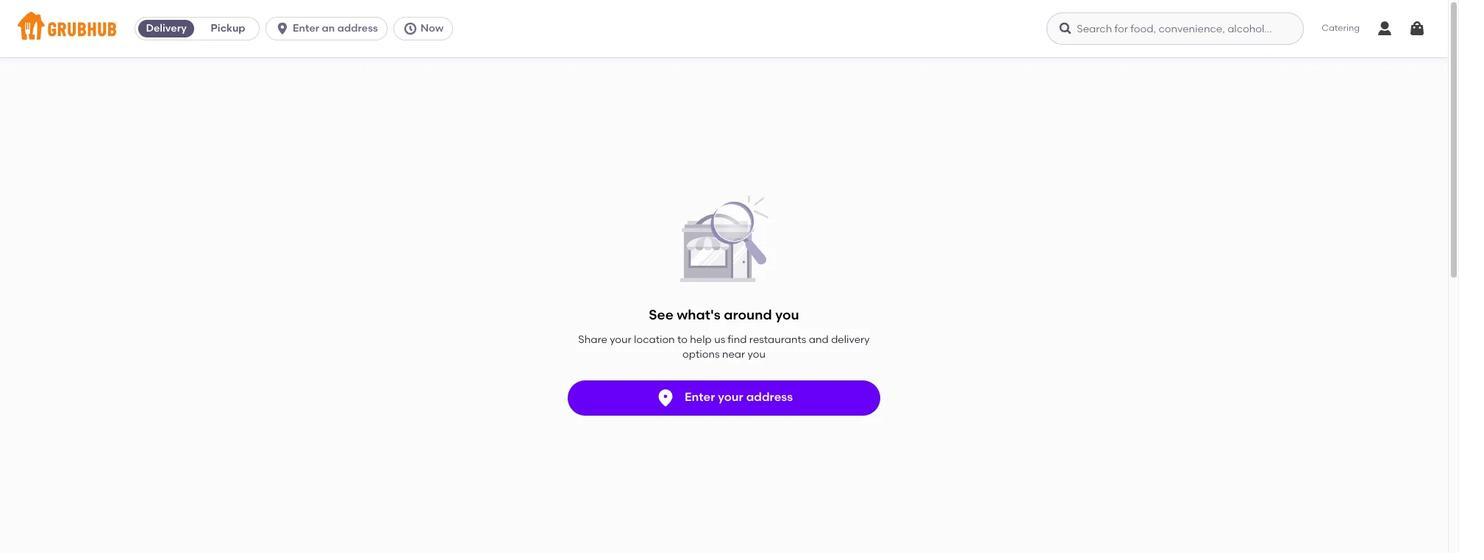 Task type: vqa. For each thing, say whether or not it's contained in the screenshot.
the rightmost Enter
yes



Task type: describe. For each thing, give the bounding box(es) containing it.
catering button
[[1312, 12, 1370, 45]]

address for enter your address
[[746, 391, 793, 405]]

help
[[690, 334, 712, 346]]

see
[[649, 307, 674, 323]]

pickup
[[211, 22, 245, 35]]

now
[[421, 22, 444, 35]]

restaurants
[[749, 334, 807, 346]]

delivery button
[[135, 17, 197, 40]]

main navigation navigation
[[0, 0, 1448, 57]]

catering
[[1322, 23, 1360, 33]]

delivery
[[831, 334, 870, 346]]

address for enter an address
[[337, 22, 378, 35]]

0 vertical spatial you
[[775, 307, 799, 323]]

options
[[683, 349, 720, 361]]

see what's around you
[[649, 307, 799, 323]]

pickup button
[[197, 17, 259, 40]]

your for share
[[610, 334, 632, 346]]

find
[[728, 334, 747, 346]]

share
[[578, 334, 607, 346]]

enter an address
[[293, 22, 378, 35]]

position icon image
[[655, 388, 676, 409]]



Task type: locate. For each thing, give the bounding box(es) containing it.
your down near
[[718, 391, 743, 405]]

0 vertical spatial enter
[[293, 22, 319, 35]]

your inside share your location to help us find restaurants and delivery options near you
[[610, 334, 632, 346]]

1 horizontal spatial you
[[775, 307, 799, 323]]

you
[[775, 307, 799, 323], [748, 349, 766, 361]]

your for enter
[[718, 391, 743, 405]]

1 vertical spatial your
[[718, 391, 743, 405]]

enter right position icon
[[685, 391, 715, 405]]

to
[[677, 334, 688, 346]]

1 vertical spatial you
[[748, 349, 766, 361]]

0 horizontal spatial you
[[748, 349, 766, 361]]

address inside the enter your address button
[[746, 391, 793, 405]]

address down 'restaurants'
[[746, 391, 793, 405]]

enter an address button
[[266, 17, 393, 40]]

Search for food, convenience, alcohol... search field
[[1047, 13, 1304, 45]]

an
[[322, 22, 335, 35]]

svg image inside now button
[[403, 21, 418, 36]]

1 vertical spatial enter
[[685, 391, 715, 405]]

now button
[[393, 17, 459, 40]]

share your location to help us find restaurants and delivery options near you
[[578, 334, 870, 361]]

address inside enter an address 'button'
[[337, 22, 378, 35]]

enter your address
[[685, 391, 793, 405]]

your right the share
[[610, 334, 632, 346]]

1 vertical spatial address
[[746, 391, 793, 405]]

address right the an in the left of the page
[[337, 22, 378, 35]]

you right near
[[748, 349, 766, 361]]

0 horizontal spatial enter
[[293, 22, 319, 35]]

and
[[809, 334, 829, 346]]

near
[[722, 349, 745, 361]]

enter inside 'button'
[[293, 22, 319, 35]]

0 vertical spatial your
[[610, 334, 632, 346]]

around
[[724, 307, 772, 323]]

enter for enter an address
[[293, 22, 319, 35]]

svg image inside enter an address 'button'
[[275, 21, 290, 36]]

you inside share your location to help us find restaurants and delivery options near you
[[748, 349, 766, 361]]

us
[[714, 334, 725, 346]]

what's
[[677, 307, 721, 323]]

1 horizontal spatial your
[[718, 391, 743, 405]]

enter
[[293, 22, 319, 35], [685, 391, 715, 405]]

svg image
[[1409, 20, 1426, 38], [275, 21, 290, 36], [403, 21, 418, 36], [1059, 21, 1073, 36]]

1 horizontal spatial address
[[746, 391, 793, 405]]

1 horizontal spatial enter
[[685, 391, 715, 405]]

your
[[610, 334, 632, 346], [718, 391, 743, 405]]

address
[[337, 22, 378, 35], [746, 391, 793, 405]]

enter inside button
[[685, 391, 715, 405]]

enter left the an in the left of the page
[[293, 22, 319, 35]]

0 vertical spatial address
[[337, 22, 378, 35]]

your inside button
[[718, 391, 743, 405]]

0 horizontal spatial address
[[337, 22, 378, 35]]

svg image
[[1376, 20, 1394, 38]]

0 horizontal spatial your
[[610, 334, 632, 346]]

enter your address button
[[568, 381, 880, 416]]

enter for enter your address
[[685, 391, 715, 405]]

you up 'restaurants'
[[775, 307, 799, 323]]

location
[[634, 334, 675, 346]]

delivery
[[146, 22, 187, 35]]



